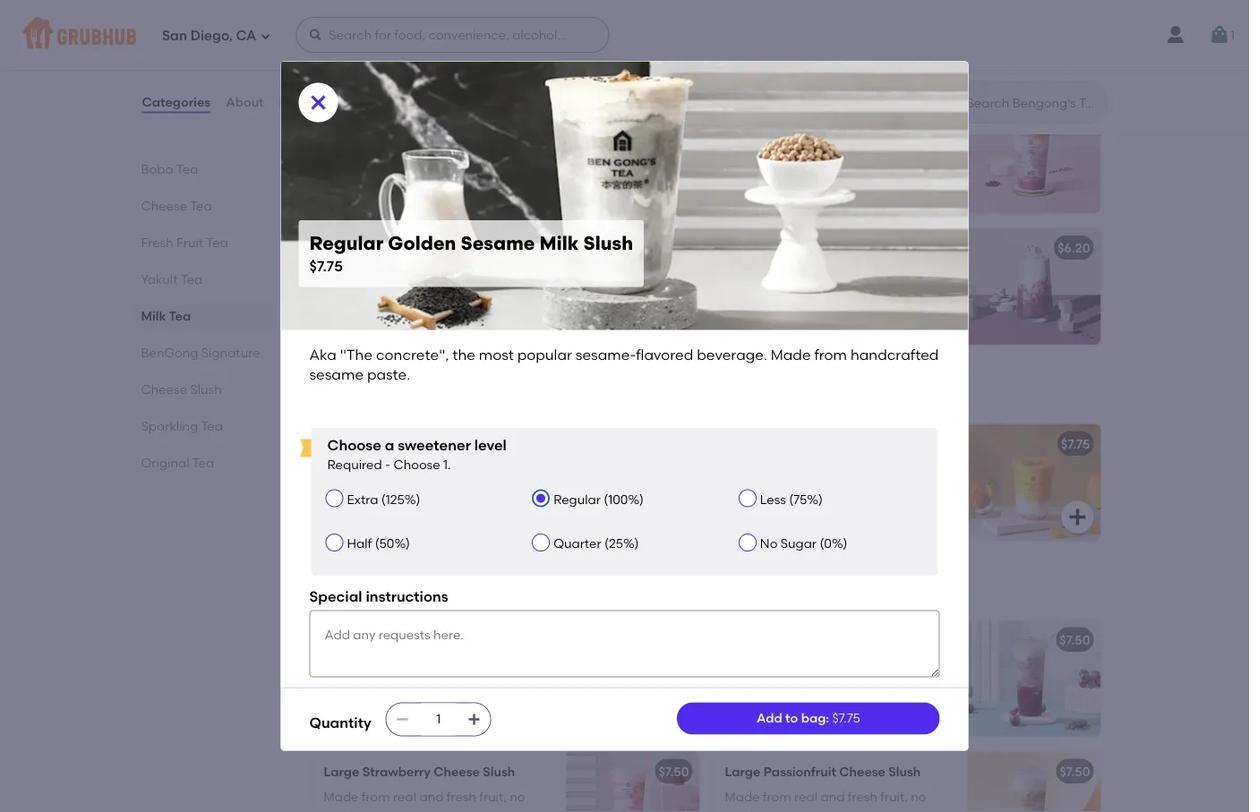 Task type: locate. For each thing, give the bounding box(es) containing it.
most down sugar at left
[[479, 346, 514, 363]]

large for large passionfruit cheese slush
[[725, 764, 761, 779]]

0 vertical spatial special
[[381, 134, 425, 149]]

jasmine inside premium black or jasmine green milk tea with bengong signature tea cubes(tea jelly)!
[[434, 2, 481, 18]]

0 vertical spatial rice.
[[792, 39, 818, 54]]

fresh
[[912, 480, 942, 495], [848, 658, 878, 673], [447, 790, 476, 805], [848, 790, 878, 805]]

paste. down included.
[[367, 366, 410, 384]]

golden for regular golden sesame milk slush
[[375, 436, 420, 452]]

milk
[[522, 2, 547, 18], [428, 134, 453, 149], [324, 284, 349, 299]]

cheese slush
[[141, 382, 222, 397], [309, 578, 434, 601]]

large for large tiramisu special milk tea
[[324, 240, 360, 255]]

1 horizontal spatial made from real and fresh fruit, no artificial flavors added! come wit
[[725, 790, 934, 812]]

aka down included.
[[309, 346, 337, 363]]

1 jasmine from the left
[[434, 2, 481, 18]]

choose
[[327, 436, 381, 454], [394, 457, 440, 472]]

rice. inside premium jasmine tea, with traditional taiwanese osmanthus fermented rice. crystal boba is already included!
[[792, 39, 818, 54]]

1 cheese from the left
[[349, 694, 392, 709]]

milk tea
[[141, 308, 191, 323]]

cheese up "grade"
[[433, 633, 479, 648]]

from inside made from culinary grade uji matcha! come with himalayan pink salt cheese foam.
[[362, 658, 390, 673]]

black up old-
[[489, 266, 522, 281]]

large up fashioned in the left of the page
[[324, 240, 360, 255]]

cubes!
[[466, 170, 506, 186]]

1 vertical spatial signature
[[401, 382, 493, 405]]

made from real and fresh fruit, no artificial flavors added! come wit for passionfruit
[[725, 790, 934, 812]]

2 made from real and fresh fruit, no artificial flavors added! come wit from the left
[[725, 790, 934, 812]]

no left sugar
[[760, 536, 778, 551]]

with inside premium jasmine tea, with traditional taiwanese osmanthus fermented rice. crystal boba is already included!
[[860, 2, 885, 18]]

signature up sweetener
[[401, 382, 493, 405]]

svg image
[[308, 28, 323, 42], [308, 92, 329, 113], [467, 712, 482, 727]]

is right sugar at left
[[531, 302, 540, 317]]

1 vertical spatial flavored
[[427, 480, 477, 495]]

real inside the most popular hk style dessert beverage. made from real and fresh fruit, no artificial flavors added!
[[859, 480, 882, 495]]

sesame-
[[576, 346, 636, 363], [375, 480, 427, 495]]

golden inside regular golden sesame milk slush $7.75
[[388, 232, 456, 255]]

special
[[424, 109, 470, 124], [418, 240, 464, 255], [309, 588, 362, 606]]

large tiramisu special milk tea image
[[566, 228, 700, 345]]

no down rice
[[818, 284, 835, 299]]

rice. down the "black"
[[789, 284, 815, 299]]

yakult tea
[[141, 271, 203, 287]]

0 vertical spatial aka
[[309, 346, 337, 363]]

milk inside premium black or jasmine green milk tea with bengong signature tea cubes(tea jelly)!
[[522, 2, 547, 18]]

pink inside made from real and fresh fruit, no artificial flavors added! come with himalayan pink salt cheese foam.
[[793, 694, 818, 709]]

$6.20 for made from real and homemade taro and black rice. no artificial flavors added!
[[1058, 240, 1090, 255]]

tea inside tiramisu foam with special black milk tea made in the imperial old- fashioned way. brown sugar boba is included.
[[352, 284, 372, 299]]

sesame inside regular golden sesame milk slush $7.75
[[461, 232, 535, 255]]

bengong up the jelly)! on the top left of page
[[376, 20, 431, 36]]

0 vertical spatial bengong
[[376, 20, 431, 36]]

black inside tiramisu foam with special black milk tea made in the imperial old- fashioned way. brown sugar boba is included.
[[489, 266, 522, 281]]

0 vertical spatial the
[[428, 284, 448, 299]]

1 horizontal spatial pink
[[793, 694, 818, 709]]

choose down regular golden sesame milk slush
[[394, 457, 440, 472]]

boba down 'osmanthus'
[[867, 39, 899, 54]]

large down quantity
[[324, 764, 360, 779]]

added! inside made from real and homemade taro and black rice. no artificial flavors added!
[[725, 302, 769, 317]]

1 vertical spatial cheese slush
[[309, 578, 434, 601]]

2 vertical spatial special
[[309, 588, 362, 606]]

cheese inside made from culinary grade uji matcha! come with himalayan pink salt cheese foam.
[[349, 694, 392, 709]]

aka up extra
[[324, 462, 347, 477]]

0 vertical spatial paste.
[[367, 366, 410, 384]]

rice.
[[792, 39, 818, 54], [789, 284, 815, 299]]

ca
[[236, 28, 256, 44]]

sesame for regular golden sesame milk slush $7.75
[[461, 232, 535, 255]]

1 vertical spatial sesame
[[423, 436, 472, 452]]

1 vertical spatial special
[[442, 266, 486, 281]]

0 horizontal spatial special
[[381, 134, 425, 149]]

sesame down the level
[[473, 498, 520, 513]]

premium up cubes(tea
[[324, 2, 378, 18]]

the down sugar at left
[[453, 346, 476, 363]]

1 vertical spatial $6.20
[[1058, 240, 1090, 255]]

boba inside premium jasmine tea, with traditional taiwanese osmanthus fermented rice. crystal boba is already included!
[[867, 39, 899, 54]]

homemade
[[848, 266, 919, 281]]

0 horizontal spatial cheese
[[349, 694, 392, 709]]

0 vertical spatial svg image
[[308, 28, 323, 42]]

0 vertical spatial sesame
[[461, 232, 535, 255]]

0 vertical spatial is
[[902, 39, 911, 54]]

regular
[[725, 109, 773, 124], [309, 232, 383, 255], [725, 240, 773, 255], [324, 436, 372, 452], [554, 492, 601, 507]]

0 vertical spatial choose
[[327, 436, 381, 454]]

1 salt from the left
[[324, 694, 346, 709]]

imperial
[[451, 284, 500, 299]]

strawberry
[[363, 764, 431, 779]]

tea cube milk tea image
[[566, 0, 700, 81]]

artificial inside the most popular hk style dessert beverage. made from real and fresh fruit, no artificial flavors added!
[[774, 498, 824, 513]]

1 $6.20 from the top
[[1058, 109, 1090, 124]]

0 horizontal spatial is
[[531, 302, 540, 317]]

premium up traditional
[[725, 2, 780, 18]]

concrete", down regular golden sesame milk slush
[[382, 462, 445, 477]]

0 vertical spatial popular
[[517, 346, 572, 363]]

about button
[[225, 70, 265, 134]]

aka "the concrete", the most popular sesame-flavored beverage. made from handcrafted sesame paste. down sweetener
[[324, 462, 541, 532]]

svg image
[[1209, 24, 1231, 46], [260, 31, 271, 42], [1067, 507, 1089, 528], [396, 712, 410, 727]]

choose up the required
[[327, 436, 381, 454]]

tea left cube
[[362, 109, 384, 124]]

real inside made from real and homemade taro and black rice. no artificial flavors added!
[[794, 266, 818, 281]]

signature
[[201, 345, 260, 360], [401, 382, 493, 405]]

2 jasmine from the left
[[783, 2, 830, 18]]

0 vertical spatial aka "the concrete", the most popular sesame-flavored beverage. made from handcrafted sesame paste.
[[309, 346, 943, 384]]

1 foam. from the left
[[395, 694, 431, 709]]

1 horizontal spatial cheese slush
[[309, 578, 434, 601]]

real inside made from real japan red beans and tiahland sago pearls. no artificial flavors added!
[[794, 134, 818, 149]]

0 horizontal spatial himalayan
[[447, 676, 512, 691]]

foam. inside made from culinary grade uji matcha! come with himalayan pink salt cheese foam.
[[395, 694, 431, 709]]

regular golden sesame milk slush $7.75
[[309, 232, 633, 275]]

with
[[860, 2, 885, 18], [347, 20, 373, 36], [495, 152, 521, 167], [414, 266, 439, 281], [419, 676, 444, 691], [908, 676, 934, 691]]

"the
[[340, 346, 373, 363], [350, 462, 379, 477]]

himalayan
[[447, 676, 512, 691], [725, 694, 790, 709]]

1 horizontal spatial bengong signature
[[309, 382, 493, 405]]

1 horizontal spatial no
[[818, 284, 835, 299]]

0 vertical spatial concrete",
[[376, 346, 449, 363]]

regular red bean sago milk tea image
[[967, 97, 1101, 213]]

and inside made from real japan red beans and tiahland sago pearls. no artificial flavors added!
[[923, 134, 947, 149]]

1 horizontal spatial cheese
[[846, 694, 890, 709]]

flavored down 1.
[[427, 480, 477, 495]]

black left or
[[381, 2, 415, 18]]

0 vertical spatial milk
[[522, 2, 547, 18]]

large left uji
[[324, 633, 360, 648]]

large for large uji matcha cheese slush
[[324, 633, 360, 648]]

passionfruit
[[764, 764, 836, 779]]

2 cheese from the left
[[846, 694, 890, 709]]

artificial inside made from real japan red beans and tiahland sago pearls. no artificial flavors added!
[[876, 152, 926, 167]]

flavors
[[725, 170, 765, 186], [891, 284, 931, 299], [827, 498, 867, 513], [778, 676, 818, 691], [377, 808, 417, 812], [778, 808, 818, 812]]

bengong
[[376, 20, 431, 36], [324, 170, 379, 186]]

large
[[324, 109, 360, 124], [324, 240, 360, 255], [324, 633, 360, 648], [324, 764, 360, 779], [725, 764, 761, 779]]

osmanthus rice milk tea image
[[967, 0, 1101, 81]]

signature down milk tea tab
[[201, 345, 260, 360]]

beans
[[883, 134, 920, 149]]

special up in
[[418, 240, 464, 255]]

red
[[776, 109, 800, 124]]

regular golden sesame milk slush image
[[566, 424, 700, 541]]

flavors down 'hk'
[[827, 498, 867, 513]]

0 horizontal spatial boba
[[496, 302, 528, 317]]

level
[[474, 436, 507, 454]]

made inside made from culinary grade uji matcha! come with himalayan pink salt cheese foam.
[[324, 658, 359, 673]]

san diego, ca
[[162, 28, 256, 44]]

real up add to bag: $7.75
[[794, 658, 818, 673]]

large tiramisu special milk tea
[[324, 240, 517, 255]]

0 horizontal spatial bengong signature
[[141, 345, 260, 360]]

no sugar (0%)
[[760, 536, 848, 551]]

rice. for fermented
[[792, 39, 818, 54]]

popular up (75%)
[[784, 462, 832, 477]]

special up imperial
[[442, 266, 486, 281]]

1 vertical spatial himalayan
[[725, 694, 790, 709]]

from
[[763, 134, 791, 149], [763, 266, 791, 281], [815, 346, 847, 363], [827, 480, 856, 495], [362, 498, 390, 513], [362, 658, 390, 673], [763, 658, 791, 673], [362, 790, 390, 805], [763, 790, 791, 805]]

0 vertical spatial bengong signature
[[141, 345, 260, 360]]

0 horizontal spatial salt
[[324, 694, 346, 709]]

real for regular black rice and taro milk tea
[[794, 266, 818, 281]]

2 horizontal spatial no
[[856, 152, 873, 167]]

himalayan down uji
[[447, 676, 512, 691]]

original tea tab
[[141, 453, 266, 472]]

2 $6.20 from the top
[[1058, 240, 1090, 255]]

tea left cubes!
[[442, 170, 463, 186]]

1 horizontal spatial milk
[[428, 134, 453, 149]]

flavors down taro
[[891, 284, 931, 299]]

1 vertical spatial svg image
[[308, 92, 329, 113]]

real down strawberry
[[393, 790, 417, 805]]

milk inside regular golden sesame milk slush $7.75
[[540, 232, 579, 255]]

1 horizontal spatial salt
[[821, 694, 843, 709]]

signature inside tab
[[201, 345, 260, 360]]

large tea cube special milk tea
[[324, 109, 523, 124]]

1 vertical spatial paste.
[[324, 516, 361, 532]]

tea up old-
[[495, 240, 517, 255]]

tea
[[324, 20, 344, 36], [494, 20, 515, 36], [442, 170, 463, 186], [352, 284, 372, 299]]

2 horizontal spatial popular
[[784, 462, 832, 477]]

the down sweetener
[[448, 462, 468, 477]]

with inside made from culinary grade uji matcha! come with himalayan pink salt cheese foam.
[[419, 676, 444, 691]]

boba down old-
[[496, 302, 528, 317]]

made inside made from real and homemade taro and black rice. no artificial flavors added!
[[725, 266, 760, 281]]

artificial down homemade
[[838, 284, 888, 299]]

0 horizontal spatial made from real and fresh fruit, no artificial flavors added! come wit
[[324, 790, 532, 812]]

1 vertical spatial milk
[[428, 134, 453, 149]]

fruit,
[[725, 498, 752, 513], [881, 658, 908, 673], [479, 790, 507, 805], [881, 790, 908, 805]]

2 vertical spatial milk
[[324, 284, 349, 299]]

cheese tea
[[141, 198, 212, 213]]

0 horizontal spatial pink
[[515, 676, 540, 691]]

premium inside premium black or jasmine green milk tea with bengong signature tea cubes(tea jelly)!
[[324, 2, 378, 18]]

artificial up add
[[725, 676, 775, 691]]

1 horizontal spatial paste.
[[367, 366, 410, 384]]

sesame for regular golden sesame milk slush
[[423, 436, 472, 452]]

artificial down strawberry
[[324, 808, 374, 812]]

milk up fashioned in the left of the page
[[324, 284, 349, 299]]

regular up foam
[[309, 232, 383, 255]]

salt
[[324, 694, 346, 709], [821, 694, 843, 709]]

is down 'osmanthus'
[[902, 39, 911, 54]]

made from real and fresh fruit, no artificial flavors added! come wit down 'large strawberry cheese slush'
[[324, 790, 532, 812]]

foam
[[379, 266, 411, 281]]

svg image left cubes(tea
[[308, 28, 323, 42]]

made inside made from real and fresh fruit, no artificial flavors added! come with himalayan pink salt cheese foam.
[[725, 658, 760, 673]]

tea right fruit
[[206, 235, 228, 250]]

signature
[[434, 20, 491, 36], [382, 170, 439, 186]]

main navigation navigation
[[0, 0, 1249, 70]]

rice. inside made from real and homemade taro and black rice. no artificial flavors added!
[[789, 284, 815, 299]]

black
[[776, 240, 811, 255]]

milk inside premium special milk tea(milk- brewed premium black tea) with bengong signature tea cubes!
[[428, 134, 453, 149]]

salt up quantity
[[324, 694, 346, 709]]

from up sago
[[763, 134, 791, 149]]

large uji matcha cheese slush
[[324, 633, 514, 648]]

2 vertical spatial no
[[760, 536, 778, 551]]

popular inside the most popular hk style dessert beverage. made from real and fresh fruit, no artificial flavors added!
[[784, 462, 832, 477]]

the up brown
[[428, 284, 448, 299]]

from down the "black"
[[763, 266, 791, 281]]

0 horizontal spatial foam.
[[395, 694, 431, 709]]

special instructions
[[309, 588, 448, 606]]

$7.50 for made from culinary grade uji matcha! come with himalayan pink salt cheese foam.
[[1060, 633, 1090, 648]]

traditional
[[725, 20, 788, 36]]

flavors down passionfruit at the right of the page
[[778, 808, 818, 812]]

himalayan inside made from real and fresh fruit, no artificial flavors added! come with himalayan pink salt cheese foam.
[[725, 694, 790, 709]]

sesame up 1.
[[423, 436, 472, 452]]

1 vertical spatial boba
[[496, 302, 528, 317]]

special up premium
[[381, 134, 425, 149]]

1 horizontal spatial himalayan
[[725, 694, 790, 709]]

0 vertical spatial flavored
[[636, 346, 694, 363]]

1 vertical spatial special
[[418, 240, 464, 255]]

1 horizontal spatial jasmine
[[783, 2, 830, 18]]

2 vertical spatial popular
[[324, 480, 372, 495]]

extra
[[347, 492, 378, 507]]

$7.50
[[1060, 633, 1090, 648], [659, 764, 689, 779], [1060, 764, 1090, 779]]

special down half
[[309, 588, 362, 606]]

handcrafted down homemade
[[851, 346, 939, 363]]

2 horizontal spatial milk
[[522, 2, 547, 18]]

regular for regular red bean sago milk tea
[[725, 109, 773, 124]]

$6.20
[[1058, 109, 1090, 124], [1058, 240, 1090, 255]]

concrete", down the way.
[[376, 346, 449, 363]]

cube
[[387, 109, 421, 124]]

style
[[852, 462, 880, 477]]

large left passionfruit at the right of the page
[[725, 764, 761, 779]]

1 vertical spatial sesame-
[[375, 480, 427, 495]]

1 horizontal spatial foam.
[[893, 694, 928, 709]]

bengong down brewed at the top of page
[[324, 170, 379, 186]]

0 horizontal spatial cheese slush
[[141, 382, 222, 397]]

cheese right passionfruit at the right of the page
[[839, 764, 886, 779]]

premium inside premium special milk tea(milk- brewed premium black tea) with bengong signature tea cubes!
[[324, 134, 378, 149]]

from down 'hk'
[[827, 480, 856, 495]]

original tea
[[141, 455, 214, 470]]

1 horizontal spatial sesame-
[[576, 346, 636, 363]]

cheese slush up sparkling tea
[[141, 382, 222, 397]]

1 horizontal spatial special
[[442, 266, 486, 281]]

sesame
[[309, 366, 364, 384], [473, 498, 520, 513]]

0 vertical spatial himalayan
[[447, 676, 512, 691]]

milk for green
[[522, 2, 547, 18]]

0 horizontal spatial handcrafted
[[393, 498, 470, 513]]

artificial
[[876, 152, 926, 167], [838, 284, 888, 299], [774, 498, 824, 513], [725, 676, 775, 691], [324, 808, 374, 812], [725, 808, 775, 812]]

0 vertical spatial boba
[[867, 39, 899, 54]]

from up add
[[763, 658, 791, 673]]

san
[[162, 28, 187, 44]]

tea up beans
[[901, 109, 923, 124]]

0 horizontal spatial milk
[[324, 284, 349, 299]]

bengong
[[141, 345, 198, 360], [309, 382, 397, 405]]

milk right green
[[522, 2, 547, 18]]

paste. up half
[[324, 516, 361, 532]]

sparkling
[[141, 418, 198, 434]]

in
[[414, 284, 425, 299]]

bengong inside tab
[[141, 345, 198, 360]]

1 made from real and fresh fruit, no artificial flavors added! come wit from the left
[[324, 790, 532, 812]]

special inside tiramisu foam with special black milk tea made in the imperial old- fashioned way. brown sugar boba is included.
[[442, 266, 486, 281]]

slush inside regular golden sesame milk slush $7.75
[[584, 232, 633, 255]]

tiramisu up foam
[[362, 240, 415, 255]]

artificial down beans
[[876, 152, 926, 167]]

golden up -
[[375, 436, 420, 452]]

milk inside tiramisu foam with special black milk tea made in the imperial old- fashioned way. brown sugar boba is included.
[[324, 284, 349, 299]]

no
[[755, 498, 771, 513], [911, 658, 927, 673], [510, 790, 525, 805], [911, 790, 927, 805]]

0 vertical spatial signature
[[201, 345, 260, 360]]

real up sago
[[794, 134, 818, 149]]

1 horizontal spatial handcrafted
[[851, 346, 939, 363]]

regular inside regular golden sesame milk slush $7.75
[[309, 232, 383, 255]]

black down the "black"
[[752, 284, 786, 299]]

premium inside premium jasmine tea, with traditional taiwanese osmanthus fermented rice. crystal boba is already included!
[[725, 2, 780, 18]]

0 vertical spatial sesame-
[[576, 346, 636, 363]]

0 horizontal spatial no
[[760, 536, 778, 551]]

jasmine inside premium jasmine tea, with traditional taiwanese osmanthus fermented rice. crystal boba is already included!
[[783, 2, 830, 18]]

slush inside tab
[[190, 382, 222, 397]]

$7.75
[[660, 240, 689, 255], [309, 258, 343, 275], [1061, 436, 1090, 452], [832, 711, 861, 726]]

fresh inside the most popular hk style dessert beverage. made from real and fresh fruit, no artificial flavors added!
[[912, 480, 942, 495]]

himalayan inside made from culinary grade uji matcha! come with himalayan pink salt cheese foam.
[[447, 676, 512, 691]]

1 vertical spatial aka "the concrete", the most popular sesame-flavored beverage. made from handcrafted sesame paste.
[[324, 462, 541, 532]]

sparkling tea tab
[[141, 416, 266, 435]]

1 vertical spatial aka
[[324, 462, 347, 477]]

0 vertical spatial signature
[[434, 20, 491, 36]]

regular black rice and taro milk tea image
[[967, 228, 1101, 345]]

foam.
[[395, 694, 431, 709], [893, 694, 928, 709]]

jasmine up taiwanese
[[783, 2, 830, 18]]

milk
[[473, 109, 498, 124], [873, 109, 898, 124], [540, 232, 579, 255], [467, 240, 492, 255], [901, 240, 926, 255], [141, 308, 166, 323], [475, 436, 500, 452]]

no down red
[[856, 152, 873, 167]]

tea up tea(milk-
[[501, 109, 523, 124]]

flavored down the large tiramisu special milk tea image
[[636, 346, 694, 363]]

fresh inside made from real and fresh fruit, no artificial flavors added! come with himalayan pink salt cheese foam.
[[848, 658, 878, 673]]

signature down premium
[[382, 170, 439, 186]]

regular for regular golden sesame milk slush
[[324, 436, 372, 452]]

popular down the required
[[324, 480, 372, 495]]

2 foam. from the left
[[893, 694, 928, 709]]

regular (100%)
[[554, 492, 644, 507]]

included.
[[324, 320, 380, 335]]

from inside made from real and fresh fruit, no artificial flavors added! come with himalayan pink salt cheese foam.
[[763, 658, 791, 673]]

popular down old-
[[517, 346, 572, 363]]

0 horizontal spatial signature
[[201, 345, 260, 360]]

made from real and fresh fruit, no artificial flavors added! come wit down "large passionfruit cheese slush"
[[725, 790, 934, 812]]

boba
[[867, 39, 899, 54], [496, 302, 528, 317]]

1 vertical spatial bengong
[[324, 170, 379, 186]]

cheese down matcha!
[[349, 694, 392, 709]]

cheese down boba tea
[[141, 198, 187, 213]]

1 horizontal spatial choose
[[394, 457, 440, 472]]

half
[[347, 536, 372, 551]]

handcrafted down 1.
[[393, 498, 470, 513]]

cheese tea tab
[[141, 196, 266, 215]]

most inside the most popular hk style dessert beverage. made from real and fresh fruit, no artificial flavors added!
[[751, 462, 781, 477]]

0 vertical spatial tiramisu
[[362, 240, 415, 255]]

1 vertical spatial no
[[818, 284, 835, 299]]

2 salt from the left
[[821, 694, 843, 709]]

black inside made from real and homemade taro and black rice. no artificial flavors added!
[[752, 284, 786, 299]]

sesame up old-
[[461, 232, 535, 255]]

and inside made from real and fresh fruit, no artificial flavors added! come with himalayan pink salt cheese foam.
[[821, 658, 845, 673]]

salt inside made from culinary grade uji matcha! come with himalayan pink salt cheese foam.
[[324, 694, 346, 709]]

special right cube
[[424, 109, 470, 124]]

quarter (25%)
[[554, 536, 639, 551]]

1 vertical spatial bengong
[[309, 382, 397, 405]]

0 vertical spatial sesame
[[309, 366, 364, 384]]

1 horizontal spatial sesame
[[473, 498, 520, 513]]

tea
[[362, 109, 384, 124], [501, 109, 523, 124], [901, 109, 923, 124], [176, 161, 198, 176], [190, 198, 212, 213], [206, 235, 228, 250], [495, 240, 517, 255], [929, 240, 951, 255], [181, 271, 203, 287], [169, 308, 191, 323], [201, 418, 223, 434], [192, 455, 214, 470]]

signature down green
[[434, 20, 491, 36]]

0 horizontal spatial bengong
[[141, 345, 198, 360]]

rice. up 'included!'
[[792, 39, 818, 54]]

0 horizontal spatial jasmine
[[434, 2, 481, 18]]

artificial up sugar
[[774, 498, 824, 513]]

black
[[381, 2, 415, 18], [431, 152, 464, 167], [489, 266, 522, 281], [752, 284, 786, 299]]

premium
[[324, 2, 378, 18], [725, 2, 780, 18], [324, 134, 378, 149]]

1 vertical spatial tiramisu
[[324, 266, 376, 281]]

aka "the concrete", the most popular sesame-flavored beverage. made from handcrafted sesame paste.
[[309, 346, 943, 384], [324, 462, 541, 532]]

black inside premium special milk tea(milk- brewed premium black tea) with bengong signature tea cubes!
[[431, 152, 464, 167]]

is inside premium jasmine tea, with traditional taiwanese osmanthus fermented rice. crystal boba is already included!
[[902, 39, 911, 54]]

regular for regular black rice and taro milk tea
[[725, 240, 773, 255]]

0 vertical spatial cheese slush
[[141, 382, 222, 397]]

1 vertical spatial sesame
[[473, 498, 520, 513]]

tea inside premium special milk tea(milk- brewed premium black tea) with bengong signature tea cubes!
[[442, 170, 463, 186]]

regular up the quarter
[[554, 492, 601, 507]]

premium
[[373, 152, 428, 167]]

0 vertical spatial $6.20
[[1058, 109, 1090, 124]]

large up brewed at the top of page
[[324, 109, 360, 124]]

regular up the required
[[324, 436, 372, 452]]

tea up fresh fruit tea tab
[[190, 198, 212, 213]]

handcrafted
[[851, 346, 939, 363], [393, 498, 470, 513]]

fashioned
[[324, 302, 384, 317]]

slush
[[584, 232, 633, 255], [190, 382, 222, 397], [503, 436, 535, 452], [384, 578, 434, 601], [482, 633, 514, 648], [483, 764, 515, 779], [889, 764, 921, 779]]

0 vertical spatial pink
[[515, 676, 540, 691]]

aka "the concrete", the most popular sesame-flavored beverage. made from handcrafted sesame paste. down the large tiramisu special milk tea image
[[309, 346, 943, 384]]



Task type: vqa. For each thing, say whether or not it's contained in the screenshot.
topmost "$4.20" button
no



Task type: describe. For each thing, give the bounding box(es) containing it.
0 horizontal spatial paste.
[[324, 516, 361, 532]]

1 vertical spatial choose
[[394, 457, 440, 472]]

boba tea tab
[[141, 159, 266, 178]]

the inside tiramisu foam with special black milk tea made in the imperial old- fashioned way. brown sugar boba is included.
[[428, 284, 448, 299]]

half (50%)
[[347, 536, 410, 551]]

bengong inside premium black or jasmine green milk tea with bengong signature tea cubes(tea jelly)!
[[376, 20, 431, 36]]

tea down sparkling tea tab
[[192, 455, 214, 470]]

sparkling tea
[[141, 418, 223, 434]]

real inside made from real and fresh fruit, no artificial flavors added! come with himalayan pink salt cheese foam.
[[794, 658, 818, 673]]

taro
[[871, 240, 898, 255]]

yakult
[[141, 271, 178, 287]]

flavors inside the most popular hk style dessert beverage. made from real and fresh fruit, no artificial flavors added!
[[827, 498, 867, 513]]

brewed
[[324, 152, 370, 167]]

bengong inside premium special milk tea(milk- brewed premium black tea) with bengong signature tea cubes!
[[324, 170, 379, 186]]

boba inside tiramisu foam with special black milk tea made in the imperial old- fashioned way. brown sugar boba is included.
[[496, 302, 528, 317]]

real for large strawberry cheese slush
[[393, 790, 417, 805]]

matcha
[[382, 633, 430, 648]]

regular red bean sago milk tea
[[725, 109, 923, 124]]

reviews button
[[278, 70, 330, 134]]

cubes(tea
[[324, 39, 385, 54]]

1 vertical spatial concrete",
[[382, 462, 445, 477]]

no inside made from real and fresh fruit, no artificial flavors added! come with himalayan pink salt cheese foam.
[[911, 658, 927, 673]]

taiwanese
[[791, 20, 854, 36]]

tea up taro
[[929, 240, 951, 255]]

old-
[[503, 284, 528, 299]]

japan
[[821, 134, 856, 149]]

from down made from real and homemade taro and black rice. no artificial flavors added!
[[815, 346, 847, 363]]

original
[[141, 455, 189, 470]]

instructions
[[366, 588, 448, 606]]

made inside the most popular hk style dessert beverage. made from real and fresh fruit, no artificial flavors added!
[[789, 480, 824, 495]]

1 horizontal spatial bengong
[[309, 382, 397, 405]]

pearls.
[[812, 152, 853, 167]]

grade
[[445, 658, 481, 673]]

premium for premium black or jasmine green milk tea with bengong signature tea cubes(tea jelly)!
[[324, 2, 378, 18]]

Search Bengong's Tea search field
[[965, 94, 1102, 111]]

made from real and homemade taro and black rice. no artificial flavors added!
[[725, 266, 947, 317]]

tea up original tea tab at bottom
[[201, 418, 223, 434]]

rice
[[814, 240, 841, 255]]

fresh down "large passionfruit cheese slush"
[[848, 790, 878, 805]]

1 horizontal spatial signature
[[401, 382, 493, 405]]

yakult tea tab
[[141, 270, 266, 288]]

from inside made from real and homemade taro and black rice. no artificial flavors added!
[[763, 266, 791, 281]]

and inside the most popular hk style dessert beverage. made from real and fresh fruit, no artificial flavors added!
[[885, 480, 909, 495]]

matcha!
[[324, 676, 375, 691]]

sago
[[779, 152, 809, 167]]

(0%)
[[820, 536, 848, 551]]

tea)
[[467, 152, 492, 167]]

included!
[[774, 57, 831, 72]]

large uji matcha cheese slush image
[[566, 620, 700, 737]]

special inside premium special milk tea(milk- brewed premium black tea) with bengong signature tea cubes!
[[381, 134, 425, 149]]

black inside premium black or jasmine green milk tea with bengong signature tea cubes(tea jelly)!
[[381, 2, 415, 18]]

regular golden sesame milk slush
[[324, 436, 535, 452]]

diego,
[[191, 28, 233, 44]]

2 vertical spatial svg image
[[467, 712, 482, 727]]

premium for premium special milk tea(milk- brewed premium black tea) with bengong signature tea cubes!
[[324, 134, 378, 149]]

0 vertical spatial "the
[[340, 346, 373, 363]]

0 horizontal spatial flavored
[[427, 480, 477, 495]]

fruit, inside the most popular hk style dessert beverage. made from real and fresh fruit, no artificial flavors added!
[[725, 498, 752, 513]]

made from real japan red beans and tiahland sago pearls. no artificial flavors added!
[[725, 134, 947, 186]]

$7.50 for made from real and fresh fruit, no artificial flavors added! come wit
[[1060, 764, 1090, 779]]

0 horizontal spatial sesame-
[[375, 480, 427, 495]]

jelly)!
[[388, 39, 419, 54]]

the most popular hk style dessert beverage. made from real and fresh fruit, no artificial flavors added!
[[725, 462, 942, 513]]

cheese inside made from real and fresh fruit, no artificial flavors added! come with himalayan pink salt cheese foam.
[[846, 694, 890, 709]]

$7.75 inside regular golden sesame milk slush $7.75
[[309, 258, 343, 275]]

no inside made from real and homemade taro and black rice. no artificial flavors added!
[[818, 284, 835, 299]]

from inside the most popular hk style dessert beverage. made from real and fresh fruit, no artificial flavors added!
[[827, 480, 856, 495]]

is inside tiramisu foam with special black milk tea made in the imperial old- fashioned way. brown sugar boba is included.
[[531, 302, 540, 317]]

artificial inside made from real and fresh fruit, no artificial flavors added! come with himalayan pink salt cheese foam.
[[725, 676, 775, 691]]

1 horizontal spatial flavored
[[636, 346, 694, 363]]

tiahland
[[725, 152, 776, 167]]

Special instructions text field
[[309, 611, 940, 677]]

milk tea tab
[[141, 306, 266, 325]]

beverage. inside the most popular hk style dessert beverage. made from real and fresh fruit, no artificial flavors added!
[[725, 480, 786, 495]]

1 vertical spatial handcrafted
[[393, 498, 470, 513]]

large for large tea cube special milk tea
[[324, 109, 360, 124]]

(50%)
[[375, 536, 410, 551]]

0 horizontal spatial popular
[[324, 480, 372, 495]]

a
[[385, 436, 394, 454]]

premium jasmine tea, with traditional taiwanese osmanthus fermented rice. crystal boba is already included! button
[[714, 0, 1101, 81]]

come inside made from real and fresh fruit, no artificial flavors added! come with himalayan pink salt cheese foam.
[[868, 676, 905, 691]]

regular for regular golden sesame milk slush $7.75
[[309, 232, 383, 255]]

added! inside made from real and fresh fruit, no artificial flavors added! come with himalayan pink salt cheese foam.
[[821, 676, 865, 691]]

taro
[[922, 266, 947, 281]]

tea down green
[[494, 20, 515, 36]]

0 vertical spatial handcrafted
[[851, 346, 939, 363]]

about
[[226, 94, 264, 110]]

boba tea
[[141, 161, 198, 176]]

extra (125%)
[[347, 492, 420, 507]]

tea down yakult tea
[[169, 308, 191, 323]]

Input item quantity number field
[[419, 703, 458, 736]]

cheese slush tab
[[141, 380, 266, 399]]

$7.25
[[659, 109, 689, 124]]

added! inside made from real japan red beans and tiahland sago pearls. no artificial flavors added!
[[768, 170, 812, 186]]

(75%)
[[789, 492, 823, 507]]

way.
[[387, 302, 414, 317]]

made from real and fresh fruit, no artificial flavors added! come with himalayan pink salt cheese foam.
[[725, 658, 934, 709]]

flavors down strawberry
[[377, 808, 417, 812]]

no inside made from real japan red beans and tiahland sago pearls. no artificial flavors added!
[[856, 152, 873, 167]]

bean
[[803, 109, 835, 124]]

foam. inside made from real and fresh fruit, no artificial flavors added! come with himalayan pink salt cheese foam.
[[893, 694, 928, 709]]

cheese down input item quantity number field
[[434, 764, 480, 779]]

premium special milk tea(milk- brewed premium black tea) with bengong signature tea cubes!
[[324, 134, 521, 186]]

1.
[[443, 457, 451, 472]]

tea,
[[833, 2, 857, 18]]

categories
[[142, 94, 211, 110]]

premium black or jasmine green milk tea with bengong signature tea cubes(tea jelly)! button
[[313, 0, 700, 81]]

(125%)
[[381, 492, 420, 507]]

osmanthus
[[857, 20, 925, 36]]

fresh fruit tea
[[141, 235, 228, 250]]

cheese slush inside tab
[[141, 382, 222, 397]]

golden for regular golden sesame milk slush $7.75
[[388, 232, 456, 255]]

most down the level
[[471, 462, 502, 477]]

large grape cheese slush image
[[967, 620, 1101, 737]]

or
[[418, 2, 431, 18]]

red
[[859, 134, 880, 149]]

made from culinary grade uji matcha! come with himalayan pink salt cheese foam.
[[324, 658, 540, 709]]

tea up cubes(tea
[[324, 20, 344, 36]]

from inside made from real japan red beans and tiahland sago pearls. no artificial flavors added!
[[763, 134, 791, 149]]

$6.20 for made from real japan red beans and tiahland sago pearls. no artificial flavors added!
[[1058, 109, 1090, 124]]

no inside the most popular hk style dessert beverage. made from real and fresh fruit, no artificial flavors added!
[[755, 498, 771, 513]]

made inside made from real japan red beans and tiahland sago pearls. no artificial flavors added!
[[725, 134, 760, 149]]

fruit
[[177, 235, 203, 250]]

milk inside tab
[[141, 308, 166, 323]]

made from real and fresh fruit, no artificial flavors added! come wit for strawberry
[[324, 790, 532, 812]]

search icon image
[[938, 91, 960, 113]]

add to bag: $7.75
[[757, 711, 861, 726]]

signature inside premium special milk tea(milk- brewed premium black tea) with bengong signature tea cubes!
[[382, 170, 439, 186]]

large for large strawberry cheese slush
[[324, 764, 360, 779]]

from down strawberry
[[362, 790, 390, 805]]

premium jasmine tea, with traditional taiwanese osmanthus fermented rice. crystal boba is already included!
[[725, 2, 925, 72]]

come inside made from culinary grade uji matcha! come with himalayan pink salt cheese foam.
[[378, 676, 416, 691]]

large passionfruit cheese slush
[[725, 764, 921, 779]]

1 vertical spatial bengong signature
[[309, 382, 493, 405]]

milk for black
[[324, 284, 349, 299]]

with inside made from real and fresh fruit, no artificial flavors added! come with himalayan pink salt cheese foam.
[[908, 676, 934, 691]]

sugar
[[781, 536, 817, 551]]

fruit, inside made from real and fresh fruit, no artificial flavors added! come with himalayan pink salt cheese foam.
[[881, 658, 908, 673]]

the
[[725, 462, 748, 477]]

with inside premium special milk tea(milk- brewed premium black tea) with bengong signature tea cubes!
[[495, 152, 521, 167]]

tea right yakult
[[181, 271, 203, 287]]

from up half (50%) on the bottom of the page
[[362, 498, 390, 513]]

rice. for black
[[789, 284, 815, 299]]

1
[[1231, 27, 1235, 42]]

large strawberry cheese slush image
[[566, 752, 700, 812]]

culinary
[[393, 658, 442, 673]]

boba
[[141, 161, 173, 176]]

fresh fruit tea tab
[[141, 233, 266, 252]]

2 vertical spatial the
[[448, 462, 468, 477]]

sweetener
[[398, 436, 471, 454]]

regular for regular (100%)
[[554, 492, 601, 507]]

svg image inside main navigation navigation
[[308, 28, 323, 42]]

green
[[484, 2, 519, 18]]

fermented
[[725, 39, 789, 54]]

with inside tiramisu foam with special black milk tea made in the imperial old- fashioned way. brown sugar boba is included.
[[414, 266, 439, 281]]

pink inside made from culinary grade uji matcha! come with himalayan pink salt cheese foam.
[[515, 676, 540, 691]]

large passionfruit cheese slush image
[[967, 752, 1101, 812]]

dessert
[[883, 462, 927, 477]]

real for large passionfruit cheese slush
[[794, 790, 818, 805]]

flavors inside made from real and homemade taro and black rice. no artificial flavors added!
[[891, 284, 931, 299]]

tea right boba
[[176, 161, 198, 176]]

1 vertical spatial the
[[453, 346, 476, 363]]

(100%)
[[604, 492, 644, 507]]

cheese down half
[[309, 578, 380, 601]]

bengong signature tab
[[141, 343, 266, 362]]

tiramisu foam with special black milk tea made in the imperial old- fashioned way. brown sugar boba is included.
[[324, 266, 540, 335]]

flavors inside made from real japan red beans and tiahland sago pearls. no artificial flavors added!
[[725, 170, 765, 186]]

reviews
[[279, 94, 329, 110]]

0 vertical spatial special
[[424, 109, 470, 124]]

with inside premium black or jasmine green milk tea with bengong signature tea cubes(tea jelly)!
[[347, 20, 373, 36]]

1 vertical spatial "the
[[350, 462, 379, 477]]

bengong signature inside tab
[[141, 345, 260, 360]]

large tea cube special milk tea image
[[566, 97, 700, 213]]

real for regular red bean sago milk tea
[[794, 134, 818, 149]]

from down passionfruit at the right of the page
[[763, 790, 791, 805]]

salt inside made from real and fresh fruit, no artificial flavors added! come with himalayan pink salt cheese foam.
[[821, 694, 843, 709]]

quarter
[[554, 536, 602, 551]]

premium for premium jasmine tea, with traditional taiwanese osmanthus fermented rice. crystal boba is already included!
[[725, 2, 780, 18]]

svg image inside the 1 button
[[1209, 24, 1231, 46]]

0 horizontal spatial choose
[[327, 436, 381, 454]]

bag:
[[801, 711, 829, 726]]

uji
[[484, 658, 498, 673]]

added! inside the most popular hk style dessert beverage. made from real and fresh fruit, no artificial flavors added!
[[870, 498, 914, 513]]

artificial inside made from real and homemade taro and black rice. no artificial flavors added!
[[838, 284, 888, 299]]

artificial down passionfruit at the right of the page
[[725, 808, 775, 812]]

flavors inside made from real and fresh fruit, no artificial flavors added! come with himalayan pink salt cheese foam.
[[778, 676, 818, 691]]

premium black or jasmine green milk tea with bengong signature tea cubes(tea jelly)!
[[324, 2, 547, 54]]

0 horizontal spatial sesame
[[309, 366, 364, 384]]

sugar
[[458, 302, 493, 317]]

already
[[725, 57, 771, 72]]

quantity
[[309, 714, 371, 732]]

fresh down 'large strawberry cheese slush'
[[447, 790, 476, 805]]

1 horizontal spatial popular
[[517, 346, 572, 363]]

cheese up sparkling
[[141, 382, 187, 397]]

(25%)
[[605, 536, 639, 551]]

signature inside premium black or jasmine green milk tea with bengong signature tea cubes(tea jelly)!
[[434, 20, 491, 36]]

regular mango pomelo sago image
[[967, 424, 1101, 541]]

to
[[786, 711, 798, 726]]

hk
[[835, 462, 849, 477]]

tiramisu inside tiramisu foam with special black milk tea made in the imperial old- fashioned way. brown sugar boba is included.
[[324, 266, 376, 281]]

less (75%)
[[760, 492, 823, 507]]

less
[[760, 492, 786, 507]]



